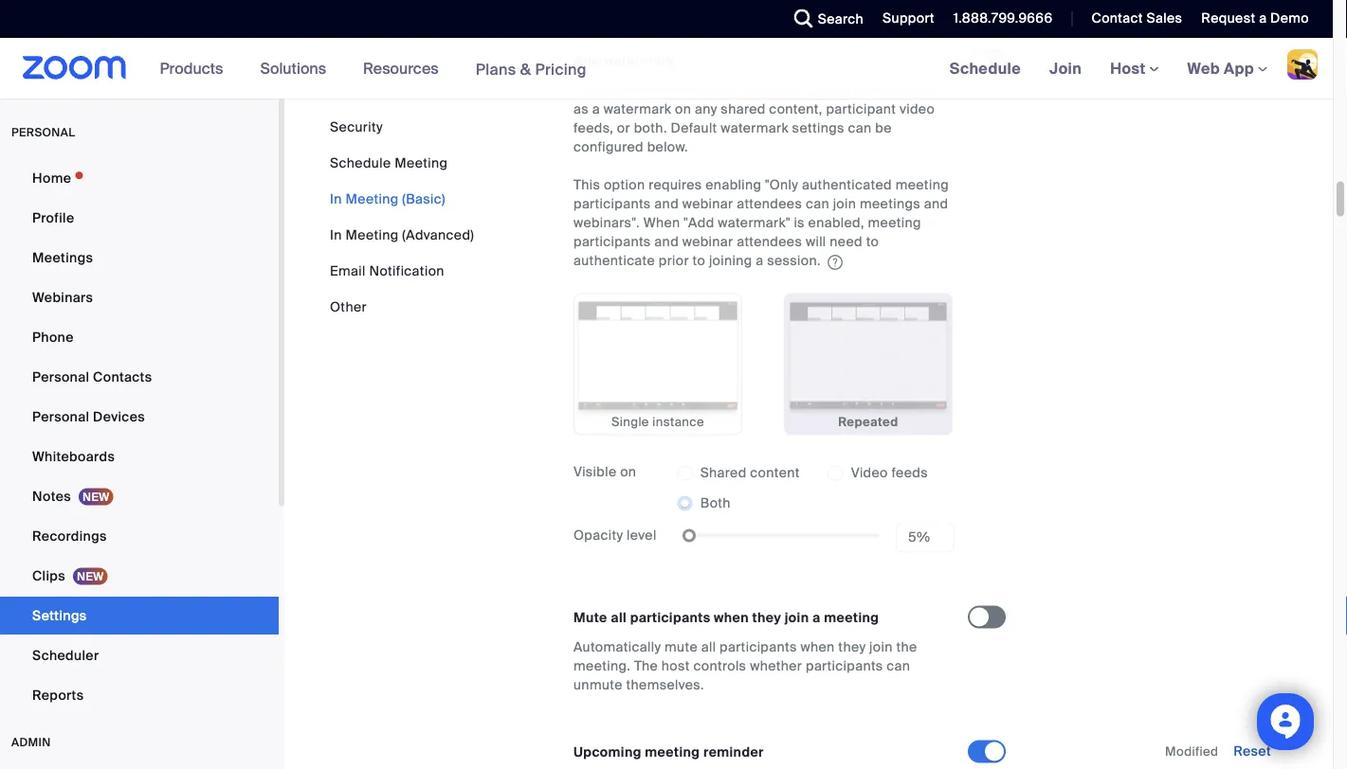 Task type: describe. For each thing, give the bounding box(es) containing it.
1 vertical spatial on
[[620, 464, 636, 481]]

1 vertical spatial to
[[693, 252, 705, 270]]

feeds
[[892, 465, 928, 482]]

the
[[896, 639, 917, 657]]

contact sales
[[1092, 9, 1183, 27]]

join inside the this option requires enabling "only authenticated meeting participants and webinar attendees can join meetings and webinars". when "add watermark" is enabled, meeting participants and webinar attendees will need to authenticate prior to joining a session.
[[833, 195, 856, 213]]

schedule for schedule meeting
[[330, 154, 391, 172]]

0 horizontal spatial join
[[785, 610, 809, 627]]

banner containing products
[[0, 38, 1333, 100]]

reset
[[1234, 743, 1271, 761]]

application containing each attendee sees their own email address embedded as a watermark on any shared content, participant video feeds, or both. default watermark settings can be configured below.
[[574, 81, 951, 271]]

add watermark
[[574, 52, 674, 70]]

clips link
[[0, 557, 279, 595]]

or
[[617, 120, 630, 137]]

in meeting (basic)
[[330, 190, 445, 208]]

contacts
[[93, 368, 152, 386]]

reports link
[[0, 677, 279, 715]]

and up when
[[654, 195, 679, 213]]

upcoming meeting reminder
[[574, 744, 764, 762]]

participants up "authenticate"
[[574, 233, 651, 251]]

0 vertical spatial to
[[866, 233, 879, 251]]

host
[[662, 658, 690, 676]]

embedded
[[863, 82, 934, 99]]

join
[[1050, 58, 1082, 78]]

meeting for (basic)
[[346, 190, 399, 208]]

modified
[[1165, 744, 1218, 760]]

requires
[[649, 176, 702, 194]]

settings link
[[0, 597, 279, 635]]

webinars".
[[574, 214, 640, 232]]

level
[[627, 527, 657, 545]]

profile picture image
[[1287, 49, 1318, 80]]

reports
[[32, 687, 84, 704]]

meetings
[[860, 195, 921, 213]]

this option requires enabling "only authenticated meeting participants and webinar attendees can join meetings and webinars". when "add watermark" is enabled, meeting participants and webinar attendees will need to authenticate prior to joining a session.
[[574, 176, 949, 270]]

meetings link
[[0, 239, 279, 277]]

video feeds
[[851, 465, 928, 482]]

in for in meeting (advanced)
[[330, 226, 342, 244]]

personal for personal contacts
[[32, 368, 89, 386]]

2 vertical spatial watermark
[[721, 120, 789, 137]]

web app
[[1187, 58, 1254, 78]]

automatically mute all participants when they join the meeting. the host controls whether participants can unmute themselves.
[[574, 639, 917, 694]]

when inside automatically mute all participants when they join the meeting. the host controls whether participants can unmute themselves.
[[801, 639, 835, 657]]

security
[[330, 118, 383, 136]]

0 vertical spatial meeting
[[395, 154, 448, 172]]

plans
[[476, 59, 516, 79]]

0 vertical spatial all
[[611, 610, 627, 627]]

resources
[[363, 58, 439, 78]]

email
[[768, 82, 804, 99]]

personal devices
[[32, 408, 145, 426]]

product information navigation
[[146, 38, 601, 100]]

email notification
[[330, 262, 444, 280]]

each
[[574, 82, 606, 99]]

repeated
[[838, 414, 898, 430]]

content,
[[769, 101, 823, 118]]

shared
[[700, 465, 747, 482]]

will
[[806, 233, 826, 251]]

"only
[[765, 176, 798, 194]]

join inside automatically mute all participants when they join the meeting. the host controls whether participants can unmute themselves.
[[869, 639, 893, 657]]

and down when
[[654, 233, 679, 251]]

webinars
[[32, 289, 93, 306]]

Repeated radio
[[784, 293, 953, 436]]

both
[[700, 495, 731, 512]]

email notification link
[[330, 262, 444, 280]]

clips
[[32, 567, 65, 585]]

authenticate
[[574, 252, 655, 270]]

whether
[[750, 658, 802, 676]]

can inside each attendee sees their own email address embedded as a watermark on any shared content, participant video feeds, or both. default watermark settings can be configured below.
[[848, 120, 872, 137]]

their
[[706, 82, 735, 99]]

profile link
[[0, 199, 279, 237]]

request
[[1201, 9, 1256, 27]]

sees
[[671, 82, 702, 99]]

visible on
[[574, 464, 636, 481]]

a up automatically mute all participants when they join the meeting. the host controls whether participants can unmute themselves.
[[812, 610, 821, 627]]

web app button
[[1187, 58, 1268, 78]]

a left demo
[[1259, 9, 1267, 27]]

phone
[[32, 328, 74, 346]]

host button
[[1110, 58, 1159, 78]]

any
[[695, 101, 717, 118]]

attendee
[[609, 82, 667, 99]]

join link
[[1035, 38, 1096, 99]]

notification
[[369, 262, 444, 280]]

address
[[807, 82, 860, 99]]

session.
[[767, 252, 821, 270]]

(advanced)
[[402, 226, 474, 244]]

profile
[[32, 209, 74, 227]]

content
[[750, 465, 800, 482]]

other
[[330, 298, 367, 316]]

scheduler
[[32, 647, 99, 665]]

below.
[[647, 138, 688, 156]]

web
[[1187, 58, 1220, 78]]

settings
[[792, 120, 844, 137]]

set opacity level text field
[[896, 523, 955, 553]]

schedule meeting link
[[330, 154, 448, 172]]

0 horizontal spatial they
[[752, 610, 781, 627]]

resources button
[[363, 38, 447, 99]]

authenticated
[[802, 176, 892, 194]]

this
[[574, 176, 600, 194]]

meetings navigation
[[935, 38, 1333, 100]]

0 vertical spatial when
[[714, 610, 749, 627]]

in for in meeting (basic)
[[330, 190, 342, 208]]

recordings link
[[0, 518, 279, 556]]

reset button
[[1234, 743, 1271, 761]]

1 vertical spatial watermark
[[604, 101, 672, 118]]

home link
[[0, 159, 279, 197]]

in meeting (basic) link
[[330, 190, 445, 208]]

personal devices link
[[0, 398, 279, 436]]

2 attendees from the top
[[737, 233, 802, 251]]

products button
[[160, 38, 232, 99]]

Single instance radio
[[574, 293, 742, 436]]

contact
[[1092, 9, 1143, 27]]

enabling
[[706, 176, 761, 194]]

upcoming
[[574, 744, 642, 762]]



Task type: locate. For each thing, give the bounding box(es) containing it.
watermark"
[[718, 214, 790, 232]]

devices
[[93, 408, 145, 426]]

0 vertical spatial join
[[833, 195, 856, 213]]

request a demo
[[1201, 9, 1309, 27]]

0 vertical spatial they
[[752, 610, 781, 627]]

automatically
[[574, 639, 661, 657]]

1 horizontal spatial can
[[848, 120, 872, 137]]

meeting.
[[574, 658, 631, 676]]

notes link
[[0, 478, 279, 516]]

on
[[675, 101, 691, 118], [620, 464, 636, 481]]

0 vertical spatial attendees
[[737, 195, 802, 213]]

1.888.799.9666 button up join
[[939, 0, 1057, 38]]

application
[[574, 81, 951, 271]]

1.888.799.9666 button
[[939, 0, 1057, 38], [954, 9, 1053, 27]]

a inside the this option requires enabling "only authenticated meeting participants and webinar attendees can join meetings and webinars". when "add watermark" is enabled, meeting participants and webinar attendees will need to authenticate prior to joining a session.
[[756, 252, 764, 270]]

1 vertical spatial can
[[806, 195, 829, 213]]

all up controls
[[701, 639, 716, 657]]

meeting down "schedule meeting"
[[346, 190, 399, 208]]

schedule down 1.888.799.9666
[[950, 58, 1021, 78]]

feeds,
[[574, 120, 613, 137]]

1 horizontal spatial when
[[801, 639, 835, 657]]

opacity level
[[574, 527, 657, 545]]

they up the "whether"
[[752, 610, 781, 627]]

a inside each attendee sees their own email address embedded as a watermark on any shared content, participant video feeds, or both. default watermark settings can be configured below.
[[592, 101, 600, 118]]

when
[[714, 610, 749, 627], [801, 639, 835, 657]]

reminder
[[703, 744, 764, 762]]

1 horizontal spatial all
[[701, 639, 716, 657]]

2 horizontal spatial can
[[887, 658, 910, 676]]

(basic)
[[402, 190, 445, 208]]

in up email
[[330, 226, 342, 244]]

&
[[520, 59, 531, 79]]

prior
[[659, 252, 689, 270]]

menu bar
[[330, 118, 474, 317]]

support
[[883, 9, 935, 27]]

1 attendees from the top
[[737, 195, 802, 213]]

the
[[634, 658, 658, 676]]

0 vertical spatial can
[[848, 120, 872, 137]]

0 horizontal spatial to
[[693, 252, 705, 270]]

1 vertical spatial schedule
[[330, 154, 391, 172]]

webinar down the "add
[[682, 233, 733, 251]]

0 vertical spatial on
[[675, 101, 691, 118]]

participants up the "whether"
[[720, 639, 797, 657]]

watermark down attendee
[[604, 101, 672, 118]]

a
[[1259, 9, 1267, 27], [592, 101, 600, 118], [756, 252, 764, 270], [812, 610, 821, 627]]

video
[[851, 465, 888, 482]]

search button
[[780, 0, 868, 38]]

can inside automatically mute all participants when they join the meeting. the host controls whether participants can unmute themselves.
[[887, 658, 910, 676]]

personal contacts link
[[0, 358, 279, 396]]

1 vertical spatial in
[[330, 226, 342, 244]]

meetings
[[32, 249, 93, 266]]

1 horizontal spatial they
[[838, 639, 866, 657]]

all inside automatically mute all participants when they join the meeting. the host controls whether participants can unmute themselves.
[[701, 639, 716, 657]]

join down authenticated
[[833, 195, 856, 213]]

can down the
[[887, 658, 910, 676]]

other link
[[330, 298, 367, 316]]

meeting up email notification
[[346, 226, 399, 244]]

personal inside 'link'
[[32, 408, 89, 426]]

schedule link
[[935, 38, 1035, 99]]

1 in from the top
[[330, 190, 342, 208]]

a right the as
[[592, 101, 600, 118]]

zoom logo image
[[23, 56, 127, 80]]

plans & pricing link
[[476, 59, 587, 79], [476, 59, 587, 79]]

settings
[[32, 607, 87, 625]]

participants up webinars".
[[574, 195, 651, 213]]

0 vertical spatial personal
[[32, 368, 89, 386]]

0 vertical spatial webinar
[[682, 195, 733, 213]]

single
[[612, 414, 649, 430]]

0 horizontal spatial all
[[611, 610, 627, 627]]

participants right the "whether"
[[806, 658, 883, 676]]

attendees down "only
[[737, 195, 802, 213]]

solutions
[[260, 58, 326, 78]]

1 horizontal spatial join
[[833, 195, 856, 213]]

1 horizontal spatial schedule
[[950, 58, 1021, 78]]

visible
[[574, 464, 617, 481]]

personal menu menu
[[0, 159, 279, 717]]

phone link
[[0, 319, 279, 356]]

need
[[830, 233, 863, 251]]

learn more about add watermark image
[[826, 255, 845, 269]]

watermark up attendee
[[604, 52, 674, 70]]

1 vertical spatial join
[[785, 610, 809, 627]]

shared content
[[700, 465, 800, 482]]

opacity
[[574, 527, 623, 545]]

on right visible
[[620, 464, 636, 481]]

0 horizontal spatial schedule
[[330, 154, 391, 172]]

personal for personal devices
[[32, 408, 89, 426]]

personal contacts
[[32, 368, 152, 386]]

mute
[[574, 610, 607, 627]]

2 personal from the top
[[32, 408, 89, 426]]

0 vertical spatial in
[[330, 190, 342, 208]]

in
[[330, 190, 342, 208], [330, 226, 342, 244]]

schedule meeting
[[330, 154, 448, 172]]

personal down phone
[[32, 368, 89, 386]]

join
[[833, 195, 856, 213], [785, 610, 809, 627], [869, 639, 893, 657]]

2 horizontal spatial join
[[869, 639, 893, 657]]

all right mute
[[611, 610, 627, 627]]

to right prior on the top of page
[[693, 252, 705, 270]]

request a demo link
[[1187, 0, 1333, 38], [1201, 9, 1309, 27]]

products
[[160, 58, 223, 78]]

1 horizontal spatial on
[[675, 101, 691, 118]]

1 personal from the top
[[32, 368, 89, 386]]

meeting for (advanced)
[[346, 226, 399, 244]]

can down participant
[[848, 120, 872, 137]]

when
[[643, 214, 680, 232]]

2 in from the top
[[330, 226, 342, 244]]

1 horizontal spatial to
[[866, 233, 879, 251]]

app
[[1224, 58, 1254, 78]]

meeting up (basic)
[[395, 154, 448, 172]]

watermark down shared
[[721, 120, 789, 137]]

personal up the whiteboards
[[32, 408, 89, 426]]

pricing
[[535, 59, 587, 79]]

as
[[574, 101, 589, 118]]

join left the
[[869, 639, 893, 657]]

2 vertical spatial meeting
[[346, 226, 399, 244]]

search
[[818, 10, 864, 27]]

2 webinar from the top
[[682, 233, 733, 251]]

0 horizontal spatial on
[[620, 464, 636, 481]]

0 horizontal spatial can
[[806, 195, 829, 213]]

demo
[[1270, 9, 1309, 27]]

joining
[[709, 252, 752, 270]]

shared
[[721, 101, 766, 118]]

schedule inside menu bar
[[330, 154, 391, 172]]

1 vertical spatial personal
[[32, 408, 89, 426]]

meeting
[[395, 154, 448, 172], [346, 190, 399, 208], [346, 226, 399, 244]]

notes
[[32, 488, 71, 505]]

webinars link
[[0, 279, 279, 317]]

when up controls
[[714, 610, 749, 627]]

1 vertical spatial they
[[838, 639, 866, 657]]

own
[[739, 82, 765, 99]]

webinar up the "add
[[682, 195, 733, 213]]

attendees down watermark"
[[737, 233, 802, 251]]

recordings
[[32, 528, 107, 545]]

when up the "whether"
[[801, 639, 835, 657]]

schedule
[[950, 58, 1021, 78], [330, 154, 391, 172]]

themselves.
[[626, 677, 704, 694]]

single instance
[[612, 414, 704, 430]]

to right need
[[866, 233, 879, 251]]

1 vertical spatial all
[[701, 639, 716, 657]]

1 webinar from the top
[[682, 195, 733, 213]]

they left the
[[838, 639, 866, 657]]

1 vertical spatial meeting
[[346, 190, 399, 208]]

attendees
[[737, 195, 802, 213], [737, 233, 802, 251]]

can inside the this option requires enabling "only authenticated meeting participants and webinar attendees can join meetings and webinars". when "add watermark" is enabled, meeting participants and webinar attendees will need to authenticate prior to joining a session.
[[806, 195, 829, 213]]

schedule inside meetings navigation
[[950, 58, 1021, 78]]

1 vertical spatial webinar
[[682, 233, 733, 251]]

to
[[866, 233, 879, 251], [693, 252, 705, 270]]

whiteboards link
[[0, 438, 279, 476]]

visible on option group
[[678, 458, 968, 519]]

option
[[604, 176, 645, 194]]

0 vertical spatial schedule
[[950, 58, 1021, 78]]

0 horizontal spatial when
[[714, 610, 749, 627]]

banner
[[0, 38, 1333, 100]]

they inside automatically mute all participants when they join the meeting. the host controls whether participants can unmute themselves.
[[838, 639, 866, 657]]

support link
[[868, 0, 939, 38], [883, 9, 935, 27]]

solutions button
[[260, 38, 335, 99]]

menu bar containing security
[[330, 118, 474, 317]]

"add
[[684, 214, 714, 232]]

2 vertical spatial can
[[887, 658, 910, 676]]

be
[[875, 120, 892, 137]]

configured
[[574, 138, 644, 156]]

on down the sees
[[675, 101, 691, 118]]

in meeting (advanced) link
[[330, 226, 474, 244]]

mute all participants when they join a meeting
[[574, 610, 879, 627]]

participants
[[574, 195, 651, 213], [574, 233, 651, 251], [630, 610, 711, 627], [720, 639, 797, 657], [806, 658, 883, 676]]

participants up mute on the bottom of page
[[630, 610, 711, 627]]

1 vertical spatial attendees
[[737, 233, 802, 251]]

join up the "whether"
[[785, 610, 809, 627]]

can up enabled,
[[806, 195, 829, 213]]

1 vertical spatial when
[[801, 639, 835, 657]]

schedule for schedule
[[950, 58, 1021, 78]]

in down schedule meeting link on the left top
[[330, 190, 342, 208]]

schedule down security link
[[330, 154, 391, 172]]

meeting
[[896, 176, 949, 194], [868, 214, 921, 232], [824, 610, 879, 627], [645, 744, 700, 762]]

0 vertical spatial watermark
[[604, 52, 674, 70]]

1.888.799.9666 button up schedule link
[[954, 9, 1053, 27]]

instance
[[653, 414, 704, 430]]

and right meetings
[[924, 195, 948, 213]]

a right joining
[[756, 252, 764, 270]]

on inside each attendee sees their own email address embedded as a watermark on any shared content, participant video feeds, or both. default watermark settings can be configured below.
[[675, 101, 691, 118]]

2 vertical spatial join
[[869, 639, 893, 657]]



Task type: vqa. For each thing, say whether or not it's contained in the screenshot.
Plans and Billing
no



